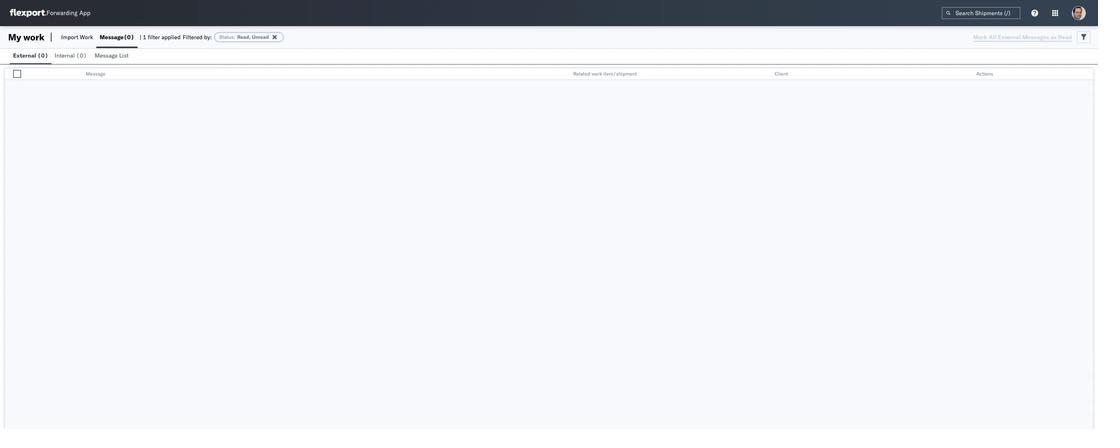 Task type: locate. For each thing, give the bounding box(es) containing it.
actions
[[977, 71, 994, 77]]

1 vertical spatial work
[[592, 71, 603, 77]]

work up external (0)
[[23, 31, 44, 43]]

work
[[23, 31, 44, 43], [592, 71, 603, 77]]

read,
[[237, 34, 251, 40]]

1 horizontal spatial (0)
[[76, 52, 87, 59]]

:
[[234, 34, 235, 40]]

internal (0) button
[[51, 48, 92, 64]]

message
[[100, 33, 124, 41], [95, 52, 118, 59], [86, 71, 105, 77]]

resize handle column header for related work item/shipment
[[761, 68, 771, 80]]

0 horizontal spatial work
[[23, 31, 44, 43]]

(0) right external on the top left
[[38, 52, 48, 59]]

1 horizontal spatial work
[[592, 71, 603, 77]]

4 resize handle column header from the left
[[963, 68, 973, 80]]

work
[[80, 33, 93, 41]]

message for (0)
[[100, 33, 124, 41]]

resize handle column header for message
[[560, 68, 570, 80]]

message down message list at the left of page
[[86, 71, 105, 77]]

work right the related
[[592, 71, 603, 77]]

1 resize handle column header from the left
[[56, 68, 65, 80]]

related
[[574, 71, 591, 77]]

list
[[119, 52, 129, 59]]

0 horizontal spatial (0)
[[38, 52, 48, 59]]

0 vertical spatial work
[[23, 31, 44, 43]]

message left list
[[95, 52, 118, 59]]

None checkbox
[[13, 70, 21, 78]]

resize handle column header
[[56, 68, 65, 80], [560, 68, 570, 80], [761, 68, 771, 80], [963, 68, 973, 80], [1084, 68, 1094, 80]]

import work button
[[58, 26, 96, 48]]

1 vertical spatial message
[[95, 52, 118, 59]]

2 resize handle column header from the left
[[560, 68, 570, 80]]

filtered
[[183, 33, 203, 41]]

3 resize handle column header from the left
[[761, 68, 771, 80]]

(0)
[[124, 33, 134, 41], [38, 52, 48, 59], [76, 52, 87, 59]]

message up message list at the left of page
[[100, 33, 124, 41]]

import
[[61, 33, 78, 41]]

(0) left |
[[124, 33, 134, 41]]

(0) right internal on the top of page
[[76, 52, 87, 59]]

unread
[[252, 34, 269, 40]]

related work item/shipment
[[574, 71, 637, 77]]

message inside button
[[95, 52, 118, 59]]

0 vertical spatial message
[[100, 33, 124, 41]]

5 resize handle column header from the left
[[1084, 68, 1094, 80]]

app
[[79, 9, 90, 17]]

message for list
[[95, 52, 118, 59]]

(0) for external (0)
[[38, 52, 48, 59]]

forwarding
[[47, 9, 78, 17]]

2 horizontal spatial (0)
[[124, 33, 134, 41]]

message (0)
[[100, 33, 134, 41]]

item/shipment
[[604, 71, 637, 77]]



Task type: describe. For each thing, give the bounding box(es) containing it.
applied
[[162, 33, 181, 41]]

forwarding app
[[47, 9, 90, 17]]

message list
[[95, 52, 129, 59]]

import work
[[61, 33, 93, 41]]

(0) for message (0)
[[124, 33, 134, 41]]

work for my
[[23, 31, 44, 43]]

work for related
[[592, 71, 603, 77]]

resize handle column header for client
[[963, 68, 973, 80]]

Search Shipments (/) text field
[[942, 7, 1021, 19]]

external (0) button
[[10, 48, 51, 64]]

status : read, unread
[[219, 34, 269, 40]]

|
[[140, 33, 141, 41]]

my work
[[8, 31, 44, 43]]

my
[[8, 31, 21, 43]]

| 1 filter applied filtered by:
[[140, 33, 212, 41]]

internal (0)
[[55, 52, 87, 59]]

1
[[143, 33, 146, 41]]

by:
[[204, 33, 212, 41]]

status
[[219, 34, 234, 40]]

internal
[[55, 52, 75, 59]]

(0) for internal (0)
[[76, 52, 87, 59]]

external
[[13, 52, 36, 59]]

flexport. image
[[10, 9, 47, 17]]

client
[[775, 71, 788, 77]]

external (0)
[[13, 52, 48, 59]]

resize handle column header for actions
[[1084, 68, 1094, 80]]

filter
[[148, 33, 160, 41]]

forwarding app link
[[10, 9, 90, 17]]

2 vertical spatial message
[[86, 71, 105, 77]]

message list button
[[92, 48, 134, 64]]



Task type: vqa. For each thing, say whether or not it's contained in the screenshot.
fourth Ocean FCL from the top
no



